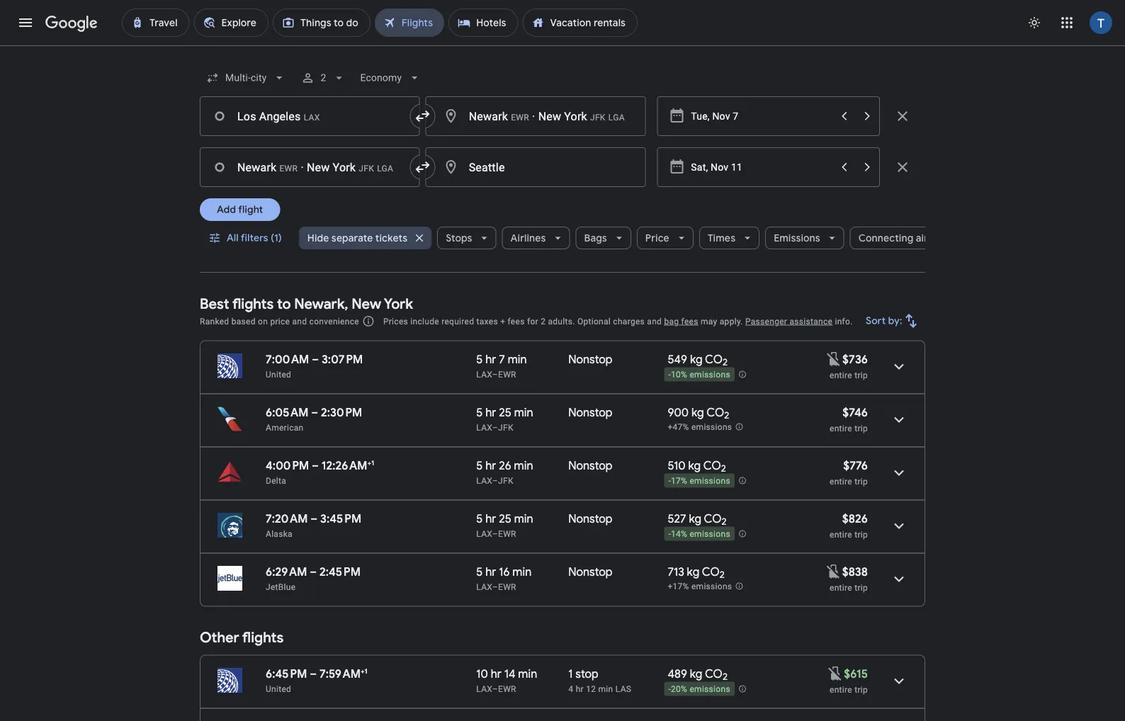 Task type: vqa. For each thing, say whether or not it's contained in the screenshot.
Columbia in 1777 COLUMBIA RD NW BUILDING
no



Task type: describe. For each thing, give the bounding box(es) containing it.
jfk for 26
[[498, 476, 514, 486]]

apply.
[[720, 316, 743, 326]]

based
[[232, 316, 256, 326]]

1 for 7:59 am
[[365, 667, 368, 676]]

sort by:
[[866, 315, 903, 327]]

bags button
[[576, 221, 631, 255]]

615 US dollars text field
[[844, 667, 868, 681]]

5 for 2:45 pm
[[476, 565, 483, 579]]

co for 713
[[702, 565, 720, 579]]

add flight
[[217, 203, 263, 216]]

– inside 5 hr 16 min lax – ewr
[[492, 582, 498, 592]]

hr for 2:30 pm
[[486, 405, 496, 420]]

nonstop flight. element for 713
[[569, 565, 613, 582]]

– inside 5 hr 26 min lax – jfk
[[492, 476, 498, 486]]

10
[[476, 667, 488, 681]]

kg for 713
[[687, 565, 700, 579]]

5 hr 26 min lax – jfk
[[476, 459, 533, 486]]

best
[[200, 295, 229, 313]]

7:20 am
[[266, 512, 308, 526]]

stops
[[446, 232, 472, 245]]

510 kg co 2
[[668, 459, 726, 475]]

1 entire from the top
[[830, 370, 853, 380]]

2 button
[[295, 61, 352, 95]]

flights for best
[[232, 295, 274, 313]]

713 kg co 2
[[668, 565, 725, 581]]

price button
[[637, 221, 694, 255]]

charges
[[613, 316, 645, 326]]

3:07 pm
[[322, 352, 363, 367]]

– inside 10 hr 14 min lax – ewr
[[492, 684, 498, 694]]

– inside 7:00 am – 3:07 pm united
[[312, 352, 319, 367]]

prices include required taxes + fees for 2 adults. optional charges and bag fees may apply. passenger assistance
[[383, 316, 833, 326]]

Departure time: 6:45 PM. text field
[[266, 667, 307, 681]]

convenience
[[309, 316, 359, 326]]

- for 510
[[669, 476, 671, 486]]

entire trip for $838
[[830, 583, 868, 593]]

2 for 900
[[724, 410, 730, 422]]

Arrival time: 2:45 PM. text field
[[320, 565, 361, 579]]

5 entire from the top
[[830, 583, 853, 593]]

flight
[[238, 203, 263, 216]]

connecting
[[859, 232, 914, 245]]

emissions
[[774, 232, 820, 245]]

5 inside 5 hr 26 min lax – jfk
[[476, 459, 483, 473]]

emissions for 527
[[690, 530, 731, 540]]

900 kg co 2
[[668, 405, 730, 422]]

entire inside $746 entire trip
[[830, 423, 853, 433]]

departure text field for remove flight from los angeles to newark or new york or new york on tue, nov 7 image
[[691, 97, 832, 135]]

7:00 am
[[266, 352, 309, 367]]

$776
[[844, 459, 868, 473]]

leaves los angeles international airport at 4:00 pm on tuesday, november 7 and arrives at john f. kennedy international airport at 12:26 am on wednesday, november 8. element
[[266, 459, 374, 473]]

hide
[[307, 232, 329, 245]]

lax inside 10 hr 14 min lax – ewr
[[476, 684, 492, 694]]

leaves los angeles international airport at 6:29 am on tuesday, november 7 and arrives at newark liberty international airport at 2:45 pm on tuesday, november 7. element
[[266, 565, 361, 579]]

times
[[708, 232, 736, 245]]

best flights to newark, new york
[[200, 295, 413, 313]]

emissions for 510
[[690, 476, 731, 486]]

510
[[668, 459, 686, 473]]

flights for other
[[242, 629, 284, 647]]

– inside 5 hr 7 min lax – ewr
[[492, 370, 498, 380]]

flight details. leaves los angeles international airport at 7:00 am on tuesday, november 7 and arrives at newark liberty international airport at 3:07 pm on tuesday, november 7. image
[[882, 350, 916, 384]]

layover (1 of 1) is a 4 hr 12 min layover at harry reid international airport in las vegas. element
[[569, 684, 661, 695]]

– inside 6:05 am – 2:30 pm american
[[311, 405, 318, 420]]

entire inside '$826 entire trip'
[[830, 530, 853, 540]]

nonstop for 510
[[569, 459, 613, 473]]

527 kg co 2
[[668, 512, 727, 528]]

ranked based on price and convenience
[[200, 316, 359, 326]]

527
[[668, 512, 686, 526]]

ewr for 14
[[498, 684, 517, 694]]

2 and from the left
[[647, 316, 662, 326]]

newark,
[[294, 295, 348, 313]]

0 horizontal spatial ·
[[301, 161, 304, 174]]

bag fees button
[[664, 316, 699, 326]]

-20% emissions
[[669, 685, 731, 695]]

required
[[442, 316, 474, 326]]

assistance
[[790, 316, 833, 326]]

trip inside '$826 entire trip'
[[855, 530, 868, 540]]

min for 713
[[513, 565, 532, 579]]

trip inside $746 entire trip
[[855, 423, 868, 433]]

0 vertical spatial · new york
[[529, 110, 587, 123]]

all filters (1)
[[227, 232, 282, 245]]

+ for 5
[[368, 459, 371, 467]]

total duration 10 hr 14 min. element
[[476, 667, 569, 684]]

7:00 am – 3:07 pm united
[[266, 352, 363, 380]]

add
[[217, 203, 236, 216]]

las
[[616, 684, 632, 694]]

lax for 3:45 pm
[[476, 529, 492, 539]]

min inside 1 stop 4 hr 12 min las
[[599, 684, 613, 694]]

hide separate tickets button
[[299, 221, 432, 255]]

900
[[668, 405, 689, 420]]

$615
[[844, 667, 868, 681]]

6:29 am
[[266, 565, 307, 579]]

-17% emissions
[[669, 476, 731, 486]]

16
[[499, 565, 510, 579]]

all
[[227, 232, 239, 245]]

5 hr 16 min lax – ewr
[[476, 565, 532, 592]]

5 hr 7 min lax – ewr
[[476, 352, 527, 380]]

25 for 3:45 pm
[[499, 512, 512, 526]]

york inside main content
[[384, 295, 413, 313]]

kg for 489
[[690, 667, 703, 681]]

5 for 3:07 pm
[[476, 352, 483, 367]]

6:29 am – 2:45 pm jetblue
[[266, 565, 361, 592]]

kg for 549
[[690, 352, 703, 367]]

4:00 pm – 12:26 am + 1
[[266, 459, 374, 473]]

Arrival time: 3:07 PM. text field
[[322, 352, 363, 367]]

25 for 2:30 pm
[[499, 405, 512, 420]]

min for 489
[[518, 667, 537, 681]]

14%
[[671, 530, 688, 540]]

nonstop for 549
[[569, 352, 613, 367]]

none search field containing newark
[[200, 61, 978, 273]]

total duration 5 hr 16 min. element
[[476, 565, 569, 582]]

2 for 489
[[723, 671, 728, 683]]

min for 900
[[514, 405, 533, 420]]

- for 489
[[669, 685, 671, 695]]

– right departure time: 4:00 pm. text field at the left
[[312, 459, 319, 473]]

1 fees from the left
[[508, 316, 525, 326]]

3:45 pm
[[320, 512, 362, 526]]

emissions down 713 kg co 2
[[692, 582, 732, 592]]

– left 7:59 am
[[310, 667, 317, 681]]

+17%
[[668, 582, 689, 592]]

+ for 10
[[361, 667, 365, 676]]

0 vertical spatial york
[[564, 110, 587, 123]]

6:45 pm – 7:59 am + 1
[[266, 667, 368, 681]]

remove flight from newark or new york or new york to seattle on sat, nov 11 image
[[894, 159, 911, 176]]

other
[[200, 629, 239, 647]]

flight details. leaves los angeles international airport at 6:29 am on tuesday, november 7 and arrives at newark liberty international airport at 2:45 pm on tuesday, november 7. image
[[882, 562, 916, 596]]

hr for 3:07 pm
[[486, 352, 496, 367]]

1 vertical spatial york
[[333, 161, 356, 174]]

change appearance image
[[1018, 6, 1052, 40]]

total duration 5 hr 25 min. element for 900
[[476, 405, 569, 422]]

2 horizontal spatial +
[[500, 316, 506, 326]]

flight details. leaves los angeles international airport at 7:20 am on tuesday, november 7 and arrives at newark liberty international airport at 3:45 pm on tuesday, november 7. image
[[882, 509, 916, 543]]

ewr for 7
[[498, 370, 517, 380]]

to
[[277, 295, 291, 313]]

2 for 527
[[722, 516, 727, 528]]

this price for this flight doesn't include overhead bin access. if you need a carry-on bag, use the bags filter to update prices. image for $736
[[826, 351, 843, 368]]

+47%
[[668, 423, 689, 432]]

airports
[[916, 232, 954, 245]]

26
[[499, 459, 512, 473]]

american
[[266, 423, 304, 433]]

5 trip from the top
[[855, 583, 868, 593]]

other flights
[[200, 629, 284, 647]]

7
[[499, 352, 505, 367]]

nonstop flight. element for 900
[[569, 405, 613, 422]]

main content containing best flights to newark, new york
[[200, 284, 926, 722]]

entire trip for $615
[[830, 685, 868, 695]]



Task type: locate. For each thing, give the bounding box(es) containing it.
lax for 2:30 pm
[[476, 423, 492, 433]]

- for 549
[[669, 370, 671, 380]]

5 lax from the top
[[476, 582, 492, 592]]

Arrival time: 7:59 AM on  Wednesday, November 8. text field
[[320, 667, 368, 681]]

jfk down 26 at the bottom of page
[[498, 476, 514, 486]]

kg inside 510 kg co 2
[[689, 459, 701, 473]]

swap origin and destination. image
[[414, 159, 431, 176]]

1 vertical spatial flights
[[242, 629, 284, 647]]

1 right 12:26 am
[[371, 459, 374, 467]]

3 ewr from the top
[[498, 582, 517, 592]]

Departure time: 7:00 AM. text field
[[266, 352, 309, 367]]

25
[[499, 405, 512, 420], [499, 512, 512, 526]]

kg inside the 527 kg co 2
[[689, 512, 702, 526]]

0 horizontal spatial newark
[[237, 161, 277, 174]]

this price for this flight doesn't include overhead bin access. if you need a carry-on bag, use the bags filter to update prices. image down "assistance"
[[826, 351, 843, 368]]

jfk
[[498, 423, 514, 433], [498, 476, 514, 486]]

1 ewr from the top
[[498, 370, 517, 380]]

jfk up 26 at the bottom of page
[[498, 423, 514, 433]]

nonstop flight. element for 510
[[569, 459, 613, 475]]

1 vertical spatial departure text field
[[691, 148, 832, 186]]

lax inside 5 hr 25 min lax – jfk
[[476, 423, 492, 433]]

kg
[[690, 352, 703, 367], [692, 405, 704, 420], [689, 459, 701, 473], [689, 512, 702, 526], [687, 565, 700, 579], [690, 667, 703, 681]]

-14% emissions
[[669, 530, 731, 540]]

0 vertical spatial new
[[538, 110, 561, 123]]

hr for 2:45 pm
[[486, 565, 496, 579]]

2 lax from the top
[[476, 423, 492, 433]]

optional
[[578, 316, 611, 326]]

total duration 5 hr 25 min. element
[[476, 405, 569, 422], [476, 512, 569, 528]]

ewr down 16
[[498, 582, 517, 592]]

2 nonstop flight. element from the top
[[569, 405, 613, 422]]

Arrival time: 3:45 PM. text field
[[320, 512, 362, 526]]

2 inside 713 kg co 2
[[720, 569, 725, 581]]

25 down 5 hr 7 min lax – ewr
[[499, 405, 512, 420]]

– up 5 hr 26 min lax – jfk
[[492, 423, 498, 433]]

4
[[569, 684, 574, 694]]

1 right 7:59 am
[[365, 667, 368, 676]]

hr inside 5 hr 26 min lax – jfk
[[486, 459, 496, 473]]

flight details. leaves los angeles international airport at 4:00 pm on tuesday, november 7 and arrives at john f. kennedy international airport at 12:26 am on wednesday, november 8. image
[[882, 456, 916, 490]]

1 inside 4:00 pm – 12:26 am + 1
[[371, 459, 374, 467]]

5 inside 5 hr 7 min lax – ewr
[[476, 352, 483, 367]]

newark right swap origin and destination. image
[[469, 110, 508, 123]]

co for 900
[[707, 405, 724, 420]]

None search field
[[200, 61, 978, 273]]

7:20 am – 3:45 pm alaska
[[266, 512, 362, 539]]

alaska
[[266, 529, 293, 539]]

4 5 from the top
[[476, 512, 483, 526]]

co inside the 527 kg co 2
[[704, 512, 722, 526]]

lax down total duration 5 hr 26 min. element at the bottom of page
[[476, 476, 492, 486]]

total duration 5 hr 7 min. element
[[476, 352, 569, 369]]

2 jfk from the top
[[498, 476, 514, 486]]

hr left 26 at the bottom of page
[[486, 459, 496, 473]]

co for 527
[[704, 512, 722, 526]]

co up -14% emissions
[[704, 512, 722, 526]]

4 entire from the top
[[830, 530, 853, 540]]

– left arrival time: 3:45 pm. text field in the left bottom of the page
[[311, 512, 318, 526]]

0 vertical spatial +
[[500, 316, 506, 326]]

2 inside '549 kg co 2'
[[723, 357, 728, 369]]

2 departure text field from the top
[[691, 148, 832, 186]]

2 fees from the left
[[682, 316, 699, 326]]

5 for 2:30 pm
[[476, 405, 483, 420]]

1 nonstop from the top
[[569, 352, 613, 367]]

1 inside '6:45 pm – 7:59 am + 1'
[[365, 667, 368, 676]]

co inside 510 kg co 2
[[704, 459, 721, 473]]

2 25 from the top
[[499, 512, 512, 526]]

trip down $838
[[855, 583, 868, 593]]

- down 527
[[669, 530, 671, 540]]

25 inside 5 hr 25 min lax – ewr
[[499, 512, 512, 526]]

1 vertical spatial jfk
[[498, 476, 514, 486]]

and down best flights to newark, new york
[[292, 316, 307, 326]]

5 left 16
[[476, 565, 483, 579]]

hr inside 10 hr 14 min lax – ewr
[[491, 667, 502, 681]]

2 nonstop from the top
[[569, 405, 613, 420]]

include
[[411, 316, 439, 326]]

lax
[[476, 370, 492, 380], [476, 423, 492, 433], [476, 476, 492, 486], [476, 529, 492, 539], [476, 582, 492, 592], [476, 684, 492, 694]]

learn more about ranking image
[[362, 315, 375, 328]]

1 vertical spatial this price for this flight doesn't include overhead bin access. if you need a carry-on bag, use the bags filter to update prices. image
[[825, 563, 842, 580]]

co inside 713 kg co 2
[[702, 565, 720, 579]]

0 horizontal spatial and
[[292, 316, 307, 326]]

- down 489
[[669, 685, 671, 695]]

hr inside 5 hr 16 min lax – ewr
[[486, 565, 496, 579]]

lax for 3:07 pm
[[476, 370, 492, 380]]

trip inside the $776 entire trip
[[855, 477, 868, 487]]

2 horizontal spatial 1
[[569, 667, 573, 681]]

min down 5 hr 26 min lax – jfk
[[514, 512, 533, 526]]

kg for 510
[[689, 459, 701, 473]]

5 left 7
[[476, 352, 483, 367]]

nonstop flight. element for 527
[[569, 512, 613, 528]]

hr right 4
[[576, 684, 584, 694]]

5 inside 5 hr 25 min lax – ewr
[[476, 512, 483, 526]]

ewr up 16
[[498, 529, 517, 539]]

2 inside popup button
[[321, 72, 326, 84]]

0 horizontal spatial fees
[[508, 316, 525, 326]]

adults.
[[548, 316, 575, 326]]

1 vertical spatial +
[[368, 459, 371, 467]]

nonstop for 713
[[569, 565, 613, 579]]

ewr for 16
[[498, 582, 517, 592]]

3 5 from the top
[[476, 459, 483, 473]]

hr down 5 hr 26 min lax – jfk
[[486, 512, 496, 526]]

min right 7
[[508, 352, 527, 367]]

fees left for
[[508, 316, 525, 326]]

– down total duration 10 hr 14 min. 'element'
[[492, 684, 498, 694]]

co up the -10% emissions
[[705, 352, 723, 367]]

nonstop for 527
[[569, 512, 613, 526]]

kg inside '549 kg co 2'
[[690, 352, 703, 367]]

hr inside 5 hr 25 min lax – jfk
[[486, 405, 496, 420]]

united
[[266, 370, 291, 380], [266, 684, 291, 694]]

times button
[[699, 221, 760, 255]]

entire
[[830, 370, 853, 380], [830, 423, 853, 433], [830, 477, 853, 487], [830, 530, 853, 540], [830, 583, 853, 593], [830, 685, 853, 695]]

co inside 489 kg co 2
[[705, 667, 723, 681]]

and left bag
[[647, 316, 662, 326]]

this price for this flight doesn't include overhead bin access. if you need a carry-on bag, use the bags filter to update prices. image
[[826, 351, 843, 368], [825, 563, 842, 580], [827, 665, 844, 682]]

co for 549
[[705, 352, 723, 367]]

co inside 900 kg co 2
[[707, 405, 724, 420]]

4 ewr from the top
[[498, 684, 517, 694]]

549
[[668, 352, 688, 367]]

jfk for 25
[[498, 423, 514, 433]]

min for 549
[[508, 352, 527, 367]]

price
[[270, 316, 290, 326]]

hr inside 5 hr 25 min lax – ewr
[[486, 512, 496, 526]]

17%
[[671, 476, 688, 486]]

5 5 from the top
[[476, 565, 483, 579]]

- for 527
[[669, 530, 671, 540]]

ranked
[[200, 316, 229, 326]]

entire trip for $736
[[830, 370, 868, 380]]

1 vertical spatial united
[[266, 684, 291, 694]]

ewr inside 10 hr 14 min lax – ewr
[[498, 684, 517, 694]]

this price for this flight doesn't include overhead bin access. if you need a carry-on bag, use the bags filter to update prices. image down '$826 entire trip'
[[825, 563, 842, 580]]

2 for 510
[[721, 463, 726, 475]]

entire down $736
[[830, 370, 853, 380]]

– down total duration 5 hr 7 min. element
[[492, 370, 498, 380]]

5 inside 5 hr 25 min lax – jfk
[[476, 405, 483, 420]]

None text field
[[426, 96, 646, 136], [200, 147, 420, 187], [426, 147, 646, 187], [426, 96, 646, 136], [200, 147, 420, 187], [426, 147, 646, 187]]

2 5 from the top
[[476, 405, 483, 420]]

total duration 5 hr 26 min. element
[[476, 459, 569, 475]]

25 down 5 hr 26 min lax – jfk
[[499, 512, 512, 526]]

ewr for 25
[[498, 529, 517, 539]]

loading results progress bar
[[0, 45, 1126, 48]]

None text field
[[200, 96, 420, 136]]

0 vertical spatial 25
[[499, 405, 512, 420]]

1 nonstop flight. element from the top
[[569, 352, 613, 369]]

1 united from the top
[[266, 370, 291, 380]]

736 US dollars text field
[[843, 352, 868, 367]]

trip
[[855, 370, 868, 380], [855, 423, 868, 433], [855, 477, 868, 487], [855, 530, 868, 540], [855, 583, 868, 593], [855, 685, 868, 695]]

4 lax from the top
[[476, 529, 492, 539]]

2 inside the 527 kg co 2
[[722, 516, 727, 528]]

stop
[[576, 667, 599, 681]]

5 for 3:45 pm
[[476, 512, 483, 526]]

kg up -14% emissions
[[689, 512, 702, 526]]

0 vertical spatial entire trip
[[830, 370, 868, 380]]

airlines
[[511, 232, 546, 245]]

– inside 6:29 am – 2:45 pm jetblue
[[310, 565, 317, 579]]

6:05 am
[[266, 405, 309, 420]]

min right 26 at the bottom of page
[[514, 459, 533, 473]]

1 - from the top
[[669, 370, 671, 380]]

0 vertical spatial newark
[[469, 110, 508, 123]]

746 US dollars text field
[[843, 405, 868, 420]]

6 lax from the top
[[476, 684, 492, 694]]

min inside 10 hr 14 min lax – ewr
[[518, 667, 537, 681]]

3 entire from the top
[[830, 477, 853, 487]]

6:45 pm
[[266, 667, 307, 681]]

0 vertical spatial total duration 5 hr 25 min. element
[[476, 405, 569, 422]]

co up +17% emissions
[[702, 565, 720, 579]]

ewr
[[498, 370, 517, 380], [498, 529, 517, 539], [498, 582, 517, 592], [498, 684, 517, 694]]

Departure time: 6:29 AM. text field
[[266, 565, 307, 579]]

trip down $746 'text field'
[[855, 423, 868, 433]]

2 for 713
[[720, 569, 725, 581]]

leaves los angeles international airport at 7:20 am on tuesday, november 7 and arrives at newark liberty international airport at 3:45 pm on tuesday, november 7. element
[[266, 512, 362, 526]]

+ inside 4:00 pm – 12:26 am + 1
[[368, 459, 371, 467]]

1 horizontal spatial · new york
[[529, 110, 587, 123]]

min right 12
[[599, 684, 613, 694]]

ewr down '14'
[[498, 684, 517, 694]]

713
[[668, 565, 685, 579]]

549 kg co 2
[[668, 352, 728, 369]]

jfk inside 5 hr 25 min lax – jfk
[[498, 423, 514, 433]]

co for 489
[[705, 667, 723, 681]]

1 horizontal spatial +
[[368, 459, 371, 467]]

lax down 10
[[476, 684, 492, 694]]

min inside 5 hr 7 min lax – ewr
[[508, 352, 527, 367]]

1 horizontal spatial fees
[[682, 316, 699, 326]]

departure text field for remove flight from newark or new york or new york to seattle on sat, nov 11 "icon"
[[691, 148, 832, 186]]

4 nonstop flight. element from the top
[[569, 512, 613, 528]]

trip down 826 us dollars text box
[[855, 530, 868, 540]]

- down 549
[[669, 370, 671, 380]]

ewr inside 5 hr 25 min lax – ewr
[[498, 529, 517, 539]]

2 vertical spatial +
[[361, 667, 365, 676]]

2 vertical spatial new
[[352, 295, 381, 313]]

entire down 776 us dollars text box
[[830, 477, 853, 487]]

1 trip from the top
[[855, 370, 868, 380]]

– inside 5 hr 25 min lax – ewr
[[492, 529, 498, 539]]

0 vertical spatial ·
[[532, 110, 535, 123]]

1 vertical spatial 25
[[499, 512, 512, 526]]

- down 510
[[669, 476, 671, 486]]

Departure text field
[[691, 97, 832, 135], [691, 148, 832, 186]]

2
[[321, 72, 326, 84], [541, 316, 546, 326], [723, 357, 728, 369], [724, 410, 730, 422], [721, 463, 726, 475], [722, 516, 727, 528], [720, 569, 725, 581], [723, 671, 728, 683]]

entire down $746 'text field'
[[830, 423, 853, 433]]

swap origin and destination. image
[[414, 108, 431, 125]]

entire trip down $615 text field at right bottom
[[830, 685, 868, 695]]

all filters (1) button
[[200, 221, 293, 255]]

emissions down 489 kg co 2
[[690, 685, 731, 695]]

4 - from the top
[[669, 685, 671, 695]]

14
[[504, 667, 516, 681]]

kg inside 713 kg co 2
[[687, 565, 700, 579]]

· new york
[[529, 110, 587, 123], [298, 161, 356, 174]]

this price for this flight doesn't include overhead bin access. if you need a carry-on bag, use the bags filter to update prices. image for $615
[[827, 665, 844, 682]]

5 inside 5 hr 16 min lax – ewr
[[476, 565, 483, 579]]

1 horizontal spatial new
[[352, 295, 381, 313]]

1 jfk from the top
[[498, 423, 514, 433]]

min
[[508, 352, 527, 367], [514, 405, 533, 420], [514, 459, 533, 473], [514, 512, 533, 526], [513, 565, 532, 579], [518, 667, 537, 681], [599, 684, 613, 694]]

entire down 826 us dollars text box
[[830, 530, 853, 540]]

min right 16
[[513, 565, 532, 579]]

– inside 7:20 am – 3:45 pm alaska
[[311, 512, 318, 526]]

nonstop for 900
[[569, 405, 613, 420]]

– left 2:45 pm text box
[[310, 565, 317, 579]]

co inside '549 kg co 2'
[[705, 352, 723, 367]]

$826
[[843, 512, 868, 526]]

lax inside 5 hr 16 min lax – ewr
[[476, 582, 492, 592]]

emissions down 900 kg co 2
[[692, 423, 732, 432]]

kg inside 900 kg co 2
[[692, 405, 704, 420]]

– down total duration 5 hr 26 min. element at the bottom of page
[[492, 476, 498, 486]]

lax up 5 hr 26 min lax – jfk
[[476, 423, 492, 433]]

1 vertical spatial ·
[[301, 161, 304, 174]]

1 up 4
[[569, 667, 573, 681]]

emissions for 489
[[690, 685, 731, 695]]

min for 510
[[514, 459, 533, 473]]

1 stop flight. element
[[569, 667, 599, 684]]

lax down total duration 5 hr 16 min. "element"
[[476, 582, 492, 592]]

hr left 7
[[486, 352, 496, 367]]

0 vertical spatial flights
[[232, 295, 274, 313]]

Departure time: 4:00 PM. text field
[[266, 459, 309, 473]]

5 left 26 at the bottom of page
[[476, 459, 483, 473]]

kg for 527
[[689, 512, 702, 526]]

york
[[564, 110, 587, 123], [333, 161, 356, 174], [384, 295, 413, 313]]

leaves los angeles international airport at 6:45 pm on tuesday, november 7 and arrives at newark liberty international airport at 7:59 am on wednesday, november 8. element
[[266, 667, 368, 681]]

lax down total duration 5 hr 7 min. element
[[476, 370, 492, 380]]

fees right bag
[[682, 316, 699, 326]]

hr left 16
[[486, 565, 496, 579]]

kg up the -20% emissions
[[690, 667, 703, 681]]

min inside 5 hr 26 min lax – jfk
[[514, 459, 533, 473]]

1 horizontal spatial 1
[[371, 459, 374, 467]]

kg inside 489 kg co 2
[[690, 667, 703, 681]]

flight details. leaves los angeles international airport at 6:05 am on tuesday, november 7 and arrives at john f. kennedy international airport at 2:30 pm on tuesday, november 7. image
[[882, 403, 916, 437]]

kg up -17% emissions
[[689, 459, 701, 473]]

3 lax from the top
[[476, 476, 492, 486]]

emissions down '549 kg co 2'
[[690, 370, 731, 380]]

prices
[[383, 316, 408, 326]]

united down 7:00 am
[[266, 370, 291, 380]]

5 hr 25 min lax – jfk
[[476, 405, 533, 433]]

united down 6:45 pm "text box"
[[266, 684, 291, 694]]

1 for 12:26 am
[[371, 459, 374, 467]]

and
[[292, 316, 307, 326], [647, 316, 662, 326]]

5 nonstop flight. element from the top
[[569, 565, 613, 582]]

bags
[[584, 232, 607, 245]]

fees
[[508, 316, 525, 326], [682, 316, 699, 326]]

1 inside 1 stop 4 hr 12 min las
[[569, 667, 573, 681]]

emissions down the 527 kg co 2
[[690, 530, 731, 540]]

lax inside 5 hr 26 min lax – jfk
[[476, 476, 492, 486]]

emissions button
[[766, 221, 845, 255]]

flight details. leaves los angeles international airport at 6:45 pm on tuesday, november 7 and arrives at newark liberty international airport at 7:59 am on wednesday, november 8. image
[[882, 664, 916, 698]]

co up +47% emissions
[[707, 405, 724, 420]]

10%
[[671, 370, 688, 380]]

4 trip from the top
[[855, 530, 868, 540]]

1 5 from the top
[[476, 352, 483, 367]]

2 for 549
[[723, 357, 728, 369]]

1 horizontal spatial and
[[647, 316, 662, 326]]

hr for 3:45 pm
[[486, 512, 496, 526]]

3 nonstop from the top
[[569, 459, 613, 473]]

6 trip from the top
[[855, 685, 868, 695]]

main content
[[200, 284, 926, 722]]

main menu image
[[17, 14, 34, 31]]

5 down 5 hr 26 min lax – jfk
[[476, 512, 483, 526]]

$826 entire trip
[[830, 512, 868, 540]]

2 vertical spatial entire trip
[[830, 685, 868, 695]]

ewr inside 5 hr 16 min lax – ewr
[[498, 582, 517, 592]]

1 vertical spatial · new york
[[298, 161, 356, 174]]

hr down 5 hr 7 min lax – ewr
[[486, 405, 496, 420]]

min inside 5 hr 25 min lax – jfk
[[514, 405, 533, 420]]

$746 entire trip
[[830, 405, 868, 433]]

this price for this flight doesn't include overhead bin access. if you need a carry-on bag, use the bags filter to update prices. image left the flight details. leaves los angeles international airport at 6:45 pm on tuesday, november 7 and arrives at newark liberty international airport at 7:59 am on wednesday, november 8. image
[[827, 665, 844, 682]]

entire trip down $736
[[830, 370, 868, 380]]

1 vertical spatial new
[[307, 161, 330, 174]]

$746
[[843, 405, 868, 420]]

– left 2:30 pm
[[311, 405, 318, 420]]

trip down $615 text field at right bottom
[[855, 685, 868, 695]]

0 horizontal spatial york
[[333, 161, 356, 174]]

2 total duration 5 hr 25 min. element from the top
[[476, 512, 569, 528]]

2 - from the top
[[669, 476, 671, 486]]

0 horizontal spatial 1
[[365, 667, 368, 676]]

1 and from the left
[[292, 316, 307, 326]]

entire trip down $838
[[830, 583, 868, 593]]

1 horizontal spatial newark
[[469, 110, 508, 123]]

hr
[[486, 352, 496, 367], [486, 405, 496, 420], [486, 459, 496, 473], [486, 512, 496, 526], [486, 565, 496, 579], [491, 667, 502, 681], [576, 684, 584, 694]]

0 vertical spatial departure text field
[[691, 97, 832, 135]]

20%
[[671, 685, 688, 695]]

1 entire trip from the top
[[830, 370, 868, 380]]

0 vertical spatial jfk
[[498, 423, 514, 433]]

826 US dollars text field
[[843, 512, 868, 526]]

tickets
[[375, 232, 408, 245]]

trip down $736
[[855, 370, 868, 380]]

6:05 am – 2:30 pm american
[[266, 405, 362, 433]]

3 - from the top
[[669, 530, 671, 540]]

1 departure text field from the top
[[691, 97, 832, 135]]

ewr down 7
[[498, 370, 517, 380]]

price
[[646, 232, 670, 245]]

6 entire from the top
[[830, 685, 853, 695]]

2 entire from the top
[[830, 423, 853, 433]]

sort
[[866, 315, 886, 327]]

total duration 5 hr 25 min. element down 5 hr 26 min lax – jfk
[[476, 512, 569, 528]]

0 horizontal spatial +
[[361, 667, 365, 676]]

filters
[[241, 232, 268, 245]]

this price for this flight doesn't include overhead bin access. if you need a carry-on bag, use the bags filter to update prices. image for $838
[[825, 563, 842, 580]]

flights up 6:45 pm "text box"
[[242, 629, 284, 647]]

kg up +47% emissions
[[692, 405, 704, 420]]

hr inside 1 stop 4 hr 12 min las
[[576, 684, 584, 694]]

+47% emissions
[[668, 423, 732, 432]]

sort by: button
[[861, 304, 926, 338]]

min for 527
[[514, 512, 533, 526]]

2 united from the top
[[266, 684, 291, 694]]

3 trip from the top
[[855, 477, 868, 487]]

– left 3:07 pm text field
[[312, 352, 319, 367]]

776 US dollars text field
[[844, 459, 868, 473]]

min right '14'
[[518, 667, 537, 681]]

nonstop flight. element
[[569, 352, 613, 369], [569, 405, 613, 422], [569, 459, 613, 475], [569, 512, 613, 528], [569, 565, 613, 582]]

$838
[[842, 565, 868, 579]]

min inside 5 hr 25 min lax – ewr
[[514, 512, 533, 526]]

passenger assistance button
[[746, 316, 833, 326]]

4 nonstop from the top
[[569, 512, 613, 526]]

2 inside 900 kg co 2
[[724, 410, 730, 422]]

2 inside 510 kg co 2
[[721, 463, 726, 475]]

co up the -20% emissions
[[705, 667, 723, 681]]

airlines button
[[502, 221, 570, 255]]

hr left '14'
[[491, 667, 502, 681]]

united inside 7:00 am – 3:07 pm united
[[266, 370, 291, 380]]

0 horizontal spatial · new york
[[298, 161, 356, 174]]

5 hr 25 min lax – ewr
[[476, 512, 533, 539]]

+ inside '6:45 pm – 7:59 am + 1'
[[361, 667, 365, 676]]

lax inside 5 hr 25 min lax – ewr
[[476, 529, 492, 539]]

leaves los angeles international airport at 7:00 am on tuesday, november 7 and arrives at newark liberty international airport at 3:07 pm on tuesday, november 7. element
[[266, 352, 363, 367]]

hr for 12:26 am
[[486, 459, 496, 473]]

2 vertical spatial this price for this flight doesn't include overhead bin access. if you need a carry-on bag, use the bags filter to update prices. image
[[827, 665, 844, 682]]

emissions for 549
[[690, 370, 731, 380]]

min inside 5 hr 16 min lax – ewr
[[513, 565, 532, 579]]

entire down $838
[[830, 583, 853, 593]]

kg up the -10% emissions
[[690, 352, 703, 367]]

bag
[[664, 316, 679, 326]]

1 vertical spatial total duration 5 hr 25 min. element
[[476, 512, 569, 528]]

1 vertical spatial entire trip
[[830, 583, 868, 593]]

Arrival time: 2:30 PM. text field
[[321, 405, 362, 420]]

12
[[586, 684, 596, 694]]

1 vertical spatial newark
[[237, 161, 277, 174]]

0 vertical spatial this price for this flight doesn't include overhead bin access. if you need a carry-on bag, use the bags filter to update prices. image
[[826, 351, 843, 368]]

1 stop 4 hr 12 min las
[[569, 667, 632, 694]]

emissions down 510 kg co 2
[[690, 476, 731, 486]]

total duration 5 hr 25 min. element down 5 hr 7 min lax – ewr
[[476, 405, 569, 422]]

jfk inside 5 hr 26 min lax – jfk
[[498, 476, 514, 486]]

None field
[[200, 65, 292, 91], [355, 65, 427, 91], [200, 65, 292, 91], [355, 65, 427, 91]]

connecting airports
[[859, 232, 954, 245]]

3 entire trip from the top
[[830, 685, 868, 695]]

3 nonstop flight. element from the top
[[569, 459, 613, 475]]

Arrival time: 12:26 AM on  Wednesday, November 8. text field
[[322, 459, 374, 473]]

0 horizontal spatial new
[[307, 161, 330, 174]]

co up -17% emissions
[[704, 459, 721, 473]]

2 vertical spatial york
[[384, 295, 413, 313]]

2 trip from the top
[[855, 423, 868, 433]]

25 inside 5 hr 25 min lax – jfk
[[499, 405, 512, 420]]

0 vertical spatial united
[[266, 370, 291, 380]]

total duration 5 hr 25 min. element for 527
[[476, 512, 569, 528]]

newark
[[469, 110, 508, 123], [237, 161, 277, 174]]

nonstop flight. element for 549
[[569, 352, 613, 369]]

Departure time: 7:20 AM. text field
[[266, 512, 308, 526]]

newark up flight at the left top
[[237, 161, 277, 174]]

– up 5 hr 16 min lax – ewr
[[492, 529, 498, 539]]

1 horizontal spatial ·
[[532, 110, 535, 123]]

add flight button
[[200, 198, 280, 221]]

co for 510
[[704, 459, 721, 473]]

ewr inside 5 hr 7 min lax – ewr
[[498, 370, 517, 380]]

2 ewr from the top
[[498, 529, 517, 539]]

lax inside 5 hr 7 min lax – ewr
[[476, 370, 492, 380]]

1 lax from the top
[[476, 370, 492, 380]]

lax for 2:45 pm
[[476, 582, 492, 592]]

-10% emissions
[[669, 370, 731, 380]]

2 horizontal spatial york
[[564, 110, 587, 123]]

$736
[[843, 352, 868, 367]]

kg up +17% emissions
[[687, 565, 700, 579]]

– down total duration 5 hr 16 min. "element"
[[492, 582, 498, 592]]

entire inside the $776 entire trip
[[830, 477, 853, 487]]

838 US dollars text field
[[842, 565, 868, 579]]

+17% emissions
[[668, 582, 732, 592]]

hr inside 5 hr 7 min lax – ewr
[[486, 352, 496, 367]]

min down 5 hr 7 min lax – ewr
[[514, 405, 533, 420]]

(1)
[[271, 232, 282, 245]]

remove flight from los angeles to newark or new york or new york on tue, nov 7 image
[[894, 108, 911, 125]]

1 horizontal spatial york
[[384, 295, 413, 313]]

hide separate tickets
[[307, 232, 408, 245]]

lax up 5 hr 16 min lax – ewr
[[476, 529, 492, 539]]

2 horizontal spatial new
[[538, 110, 561, 123]]

2 entire trip from the top
[[830, 583, 868, 593]]

leaves los angeles international airport at 6:05 am on tuesday, november 7 and arrives at john f. kennedy international airport at 2:30 pm on tuesday, november 7. element
[[266, 405, 362, 420]]

connecting airports button
[[850, 221, 978, 255]]

– inside 5 hr 25 min lax – jfk
[[492, 423, 498, 433]]

trip down 776 us dollars text box
[[855, 477, 868, 487]]

hr for 7:59 am
[[491, 667, 502, 681]]

1 25 from the top
[[499, 405, 512, 420]]

Departure time: 6:05 AM. text field
[[266, 405, 309, 420]]

2 inside 489 kg co 2
[[723, 671, 728, 683]]

5 nonstop from the top
[[569, 565, 613, 579]]

5 down 5 hr 7 min lax – ewr
[[476, 405, 483, 420]]

flights up based
[[232, 295, 274, 313]]

1 total duration 5 hr 25 min. element from the top
[[476, 405, 569, 422]]

entire down $615 text field at right bottom
[[830, 685, 853, 695]]

on
[[258, 316, 268, 326]]

by:
[[889, 315, 903, 327]]

kg for 900
[[692, 405, 704, 420]]

5
[[476, 352, 483, 367], [476, 405, 483, 420], [476, 459, 483, 473], [476, 512, 483, 526], [476, 565, 483, 579]]



